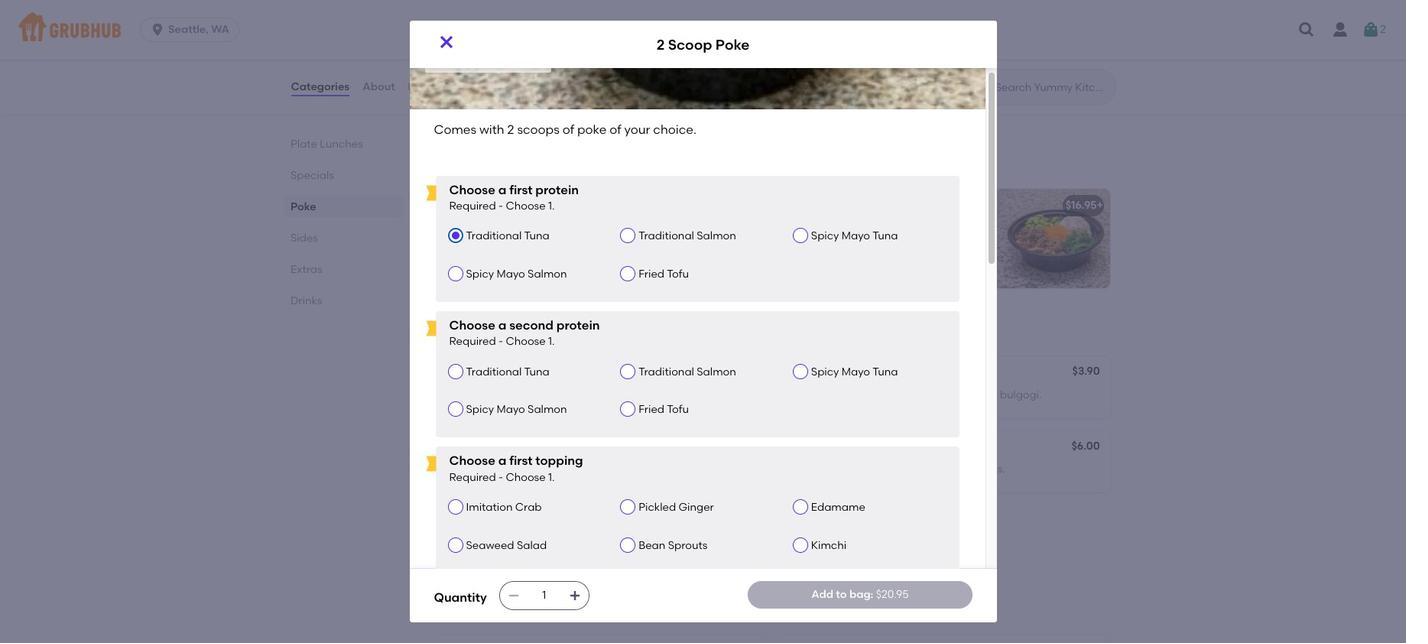 Task type: vqa. For each thing, say whether or not it's contained in the screenshot.
Providence
no



Task type: locate. For each thing, give the bounding box(es) containing it.
2 required from the top
[[449, 335, 496, 348]]

tuna up dumplings
[[873, 365, 898, 378]]

veggie left egg
[[922, 463, 957, 476]]

poke
[[502, 26, 542, 45], [716, 36, 750, 53], [491, 199, 517, 212], [290, 200, 316, 213], [508, 441, 533, 454]]

svg image inside main navigation navigation
[[1298, 21, 1316, 39]]

2 inside 2 scoop poke $20.95
[[434, 26, 443, 45]]

choose a first topping required - choose 1.
[[449, 454, 583, 484]]

1 first from the top
[[509, 182, 533, 197]]

-
[[499, 200, 503, 213], [499, 335, 503, 348], [499, 471, 503, 484]]

spicy up the pieces.
[[811, 365, 839, 378]]

tuna right the "1"
[[873, 230, 898, 243]]

- for choose a first protein
[[499, 200, 503, 213]]

0 vertical spatial required
[[449, 200, 496, 213]]

fried tofu for choose a second protein
[[639, 403, 689, 416]]

2 spicy mayo tuna from the top
[[811, 365, 898, 378]]

scoop inside 2 scoop poke $20.95
[[447, 26, 498, 45]]

scoop
[[447, 26, 498, 45], [668, 36, 712, 53], [455, 199, 488, 212], [472, 441, 505, 454]]

1 horizontal spatial svg image
[[1298, 21, 1316, 39]]

sides up "spam"
[[434, 321, 477, 340]]

imitation crab
[[466, 501, 542, 514]]

0 vertical spatial spicy mayo tuna
[[811, 230, 898, 243]]

$20.95 for 2 scoop poke
[[434, 47, 473, 62]]

1 fried tofu from the top
[[639, 267, 689, 280]]

+
[[1097, 199, 1104, 212]]

a inside 'choose a second protein required - choose 1.'
[[498, 318, 507, 333]]

1 vertical spatial veggie
[[567, 537, 602, 550]]

svg image left the 2 button
[[1298, 21, 1316, 39]]

1 $3.90 from the left
[[730, 365, 758, 378]]

3 a from the top
[[498, 454, 507, 468]]

poke down choose a first protein required - choose 1.
[[571, 221, 596, 234]]

your inside comes with 1 scoop of poke of your choice.
[[947, 221, 970, 234]]

1 traditional salmon from the top
[[639, 230, 736, 243]]

about button
[[362, 60, 396, 115]]

svg image
[[1298, 21, 1316, 39], [437, 33, 455, 51]]

2
[[1381, 23, 1387, 36], [434, 26, 443, 45], [657, 36, 665, 53], [507, 122, 514, 137], [446, 199, 452, 212], [510, 221, 516, 234], [789, 463, 795, 476]]

second
[[509, 318, 554, 333]]

1 a from the top
[[498, 182, 507, 197]]

pork down the crab
[[518, 537, 541, 550]]

2 vertical spatial protein
[[557, 318, 600, 333]]

2 first from the top
[[509, 454, 533, 468]]

1 vertical spatial 1.
[[548, 335, 555, 348]]

protein inside 'choose a second protein required - choose 1.'
[[557, 318, 600, 333]]

fried
[[482, 37, 508, 50], [446, 59, 472, 72], [639, 267, 665, 280], [837, 388, 863, 401], [639, 403, 665, 416]]

0 horizontal spatial 2 scoop poke
[[446, 199, 517, 212]]

1. inside choose a first protein required - choose 1.
[[548, 200, 555, 213]]

0 horizontal spatial fried
[[492, 537, 515, 550]]

with down 'onions.'
[[480, 122, 505, 137]]

with inside fried rice with your choice of protein and peas, carrots, and onions.
[[497, 59, 518, 72]]

1. for choose a first topping
[[548, 471, 555, 484]]

categories button
[[290, 60, 350, 115]]

1 vertical spatial pork
[[518, 537, 541, 550]]

2 vertical spatial a
[[498, 454, 507, 468]]

spicy mayo tuna for choose a first protein
[[811, 230, 898, 243]]

1 vertical spatial 2 scoop poke
[[446, 199, 517, 212]]

a inside choose a first protein required - choose 1.
[[498, 182, 507, 197]]

1 vertical spatial protein
[[536, 182, 579, 197]]

fried left salad
[[492, 537, 515, 550]]

dumplings
[[865, 388, 920, 401]]

extras up drinks
[[290, 263, 322, 276]]

choice. for 2 scoop poke image
[[446, 236, 484, 249]]

2 button
[[1362, 16, 1387, 44]]

bulgogi.
[[1000, 388, 1042, 401]]

tempura up search yummy kitchen search field
[[997, 59, 1042, 72]]

protein inside choose a first protein required - choose 1.
[[536, 182, 579, 197]]

6
[[842, 59, 848, 72]]

1 horizontal spatial choice.
[[653, 122, 697, 137]]

1 vertical spatial -
[[499, 335, 503, 348]]

first inside choose a first topping required - choose 1.
[[509, 454, 533, 468]]

categories
[[291, 80, 350, 93]]

- inside choose a first topping required - choose 1.
[[499, 471, 503, 484]]

svg image
[[1362, 21, 1381, 39], [150, 22, 165, 37], [508, 590, 520, 602], [569, 590, 581, 602]]

veggie
[[922, 463, 957, 476], [567, 537, 602, 550]]

0 vertical spatial traditional tuna
[[466, 230, 550, 243]]

0 vertical spatial 2 scoop poke
[[657, 36, 750, 53]]

pickled ginger
[[639, 501, 714, 514]]

1 vertical spatial a
[[498, 318, 507, 333]]

1 vertical spatial fried tofu
[[639, 403, 689, 416]]

fried
[[847, 463, 870, 476], [492, 537, 515, 550]]

1 spicy mayo salmon from the top
[[466, 267, 567, 280]]

spam musubi
[[446, 367, 517, 380]]

pieces right 6
[[851, 59, 885, 72]]

comes for 2 scoop poke image
[[446, 221, 483, 234]]

1 vertical spatial $20.95
[[876, 588, 909, 601]]

1 - from the top
[[499, 200, 503, 213]]

0 horizontal spatial $6.00
[[729, 440, 758, 453]]

2 scoop poke
[[657, 36, 750, 53], [446, 199, 517, 212]]

required for choose a first protein
[[449, 200, 496, 213]]

1 1. from the top
[[548, 200, 555, 213]]

seattle,
[[168, 23, 209, 36]]

sprouts
[[668, 539, 708, 552]]

korean fried chicken special image
[[995, 0, 1110, 15]]

pieces down gyoza at the bottom of the page
[[455, 537, 489, 550]]

seaweed salad
[[466, 539, 547, 552]]

sides
[[290, 232, 318, 245], [434, 321, 477, 340]]

2 scoop poke $20.95
[[434, 26, 542, 62]]

0 vertical spatial rice
[[475, 59, 494, 72]]

1 horizontal spatial sides
[[434, 321, 477, 340]]

spicy mayo tuna
[[811, 230, 898, 243], [811, 365, 898, 378]]

1 vertical spatial extras
[[434, 599, 485, 618]]

pieces down egg rolls
[[797, 463, 831, 476]]

2 $6.00 from the left
[[1072, 440, 1100, 453]]

beef
[[974, 388, 998, 401]]

and left egg
[[899, 463, 919, 476]]

0 vertical spatial -
[[499, 200, 503, 213]]

required inside choose a first protein required - choose 1.
[[449, 200, 496, 213]]

Input item quantity number field
[[528, 582, 561, 610]]

2 spicy mayo salmon from the top
[[466, 403, 567, 416]]

1 horizontal spatial fried
[[847, 463, 870, 476]]

2 traditional tuna from the top
[[466, 365, 550, 378]]

1 traditional tuna from the top
[[466, 230, 550, 243]]

tofu for choose a first protein
[[667, 267, 689, 280]]

traditional tuna for first
[[466, 230, 550, 243]]

pork down dumplings
[[873, 463, 896, 476]]

0 vertical spatial extras
[[290, 263, 322, 276]]

0 vertical spatial 4
[[789, 388, 795, 401]]

spicy down grilled
[[466, 403, 494, 416]]

rolls.
[[982, 463, 1006, 476]]

poke
[[577, 122, 607, 137], [571, 221, 596, 234], [906, 221, 932, 234]]

1 vertical spatial traditional salmon
[[639, 365, 736, 378]]

$20.95
[[434, 47, 473, 62], [876, 588, 909, 601]]

1.
[[548, 200, 555, 213], [548, 335, 555, 348], [548, 471, 555, 484]]

with left the "1"
[[828, 221, 850, 234]]

sides up drinks
[[290, 232, 318, 245]]

gyoza
[[446, 516, 480, 529]]

spicy
[[811, 230, 839, 243], [466, 267, 494, 280], [811, 365, 839, 378], [466, 403, 494, 416]]

0 horizontal spatial pork
[[518, 537, 541, 550]]

tuna
[[524, 230, 550, 243], [873, 230, 898, 243], [524, 365, 550, 378], [873, 365, 898, 378]]

poke for 2 scoop poke image
[[571, 221, 596, 234]]

2 $3.90 from the left
[[1073, 365, 1100, 378]]

2 horizontal spatial choice.
[[789, 236, 827, 249]]

specials
[[290, 169, 334, 182]]

0 horizontal spatial veggie
[[567, 537, 602, 550]]

scoops down choose a first protein required - choose 1.
[[519, 221, 556, 234]]

wrapped
[[605, 388, 652, 401]]

3 1. from the top
[[548, 471, 555, 484]]

comes with 2 scoops of poke of your choice. down choose a first protein required - choose 1.
[[446, 221, 634, 249]]

0 vertical spatial sides
[[290, 232, 318, 245]]

2 traditional salmon from the top
[[639, 365, 736, 378]]

with up 'onions.'
[[497, 59, 518, 72]]

of
[[584, 59, 594, 72], [563, 122, 574, 137], [610, 122, 622, 137], [558, 221, 568, 234], [599, 221, 609, 234], [894, 221, 904, 234], [935, 221, 945, 234], [508, 463, 518, 476], [834, 463, 844, 476]]

pieces for raw pieces of tuna cut into cubes.
[[471, 463, 505, 476]]

1 spicy mayo tuna from the top
[[811, 230, 898, 243]]

1 tempura from the left
[[925, 59, 970, 72]]

extras down seaweed
[[434, 599, 485, 618]]

0 horizontal spatial tempura
[[925, 59, 970, 72]]

comes for 1 scoop poke image on the right
[[789, 221, 826, 234]]

salmon
[[697, 230, 736, 243], [528, 267, 567, 280], [697, 365, 736, 378], [528, 403, 567, 416]]

1 vertical spatial spicy mayo tuna
[[811, 365, 898, 378]]

traditional tuna up spam
[[466, 365, 550, 378]]

0 horizontal spatial choice.
[[446, 236, 484, 249]]

4 for 4 pieces fried pork and veggie dumplings.
[[446, 537, 452, 550]]

with down choose a first protein required - choose 1.
[[486, 221, 508, 234]]

1 vertical spatial rice
[[583, 388, 603, 401]]

a
[[498, 182, 507, 197], [498, 318, 507, 333], [498, 454, 507, 468]]

and
[[636, 59, 657, 72], [446, 75, 467, 88], [899, 463, 919, 476], [544, 537, 564, 550]]

2 vertical spatial -
[[499, 471, 503, 484]]

comes inside comes with 1 scoop of poke of your choice.
[[789, 221, 826, 234]]

seaweed
[[466, 539, 514, 552]]

2 a from the top
[[498, 318, 507, 333]]

1 vertical spatial 4
[[446, 537, 452, 550]]

0 vertical spatial traditional salmon
[[639, 230, 736, 243]]

svg image up the reviews
[[437, 33, 455, 51]]

- for choose a first topping
[[499, 471, 503, 484]]

0 vertical spatial spicy mayo salmon
[[466, 267, 567, 280]]

1 tofu from the top
[[667, 267, 689, 280]]

traditional salmon
[[639, 230, 736, 243], [639, 365, 736, 378]]

- inside 'choose a second protein required - choose 1.'
[[499, 335, 503, 348]]

1 $6.00 from the left
[[729, 440, 758, 453]]

1 horizontal spatial rice
[[583, 388, 603, 401]]

required inside choose a first topping required - choose 1.
[[449, 471, 496, 484]]

1 vertical spatial traditional tuna
[[466, 365, 550, 378]]

required inside 'choose a second protein required - choose 1.'
[[449, 335, 496, 348]]

choice
[[546, 59, 581, 72]]

traditional tuna
[[466, 230, 550, 243], [466, 365, 550, 378]]

0 horizontal spatial rice
[[475, 59, 494, 72]]

pickled
[[639, 501, 676, 514]]

choice. for 1 scoop poke image on the right
[[789, 236, 827, 249]]

1 vertical spatial first
[[509, 454, 533, 468]]

0 vertical spatial a
[[498, 182, 507, 197]]

tuna up on
[[524, 365, 550, 378]]

in
[[655, 388, 664, 401]]

0 vertical spatial first
[[509, 182, 533, 197]]

required for choose a second protein
[[449, 335, 496, 348]]

tempura
[[925, 59, 970, 72], [997, 59, 1042, 72]]

fried tofu
[[639, 267, 689, 280], [639, 403, 689, 416]]

1 horizontal spatial veggie
[[922, 463, 957, 476]]

Search Yummy Kitchen search field
[[994, 80, 1111, 95]]

poke right scoop
[[906, 221, 932, 234]]

comes down choose a first protein required - choose 1.
[[446, 221, 483, 234]]

choice. inside comes with 1 scoop of poke of your choice.
[[789, 236, 827, 249]]

1. for choose a second protein
[[548, 335, 555, 348]]

first inside choose a first protein required - choose 1.
[[509, 182, 533, 197]]

1 vertical spatial scoops
[[519, 221, 556, 234]]

veggie left dumplings.
[[567, 537, 602, 550]]

fried up edamame
[[847, 463, 870, 476]]

2 - from the top
[[499, 335, 503, 348]]

tuna
[[521, 463, 545, 476]]

0 horizontal spatial $3.90
[[730, 365, 758, 378]]

$20.95 inside 2 scoop poke $20.95
[[434, 47, 473, 62]]

0 vertical spatial veggie
[[922, 463, 957, 476]]

fried inside fried rice with your choice of protein and peas, carrots, and onions.
[[446, 59, 472, 72]]

spam
[[483, 388, 512, 401]]

3 - from the top
[[499, 471, 503, 484]]

1 required from the top
[[449, 200, 496, 213]]

onions.
[[469, 75, 506, 88]]

1 horizontal spatial 4
[[789, 388, 795, 401]]

comes left the "1"
[[789, 221, 826, 234]]

$6.00 for raw pieces of tuna cut into cubes.
[[729, 440, 758, 453]]

0 vertical spatial fried tofu
[[639, 267, 689, 280]]

spicy mayo salmon up second
[[466, 267, 567, 280]]

2 fried tofu from the top
[[639, 403, 689, 416]]

tempura right shrimp
[[925, 59, 970, 72]]

spicy mayo salmon
[[466, 267, 567, 280], [466, 403, 567, 416]]

1 horizontal spatial $3.90
[[1073, 365, 1100, 378]]

$20.95 up the reviews
[[434, 47, 473, 62]]

poke for 1 scoop poke image on the right
[[906, 221, 932, 234]]

a
[[789, 59, 797, 72]]

traditional tuna down choose a first protein required - choose 1.
[[466, 230, 550, 243]]

grilled
[[446, 388, 480, 401]]

0 vertical spatial $20.95
[[434, 47, 473, 62]]

1 vertical spatial required
[[449, 335, 496, 348]]

1 horizontal spatial $20.95
[[876, 588, 909, 601]]

0 vertical spatial protein
[[597, 59, 634, 72]]

spicy mayo salmon down on
[[466, 403, 567, 416]]

fried tofu for choose a first protein
[[639, 267, 689, 280]]

2 tofu from the top
[[667, 403, 689, 416]]

with up the search icon
[[973, 59, 995, 72]]

$6.00
[[729, 440, 758, 453], [1072, 440, 1100, 453]]

1 horizontal spatial tempura
[[997, 59, 1042, 72]]

and left 'onions.'
[[446, 75, 467, 88]]

1 horizontal spatial pork
[[873, 463, 896, 476]]

0 horizontal spatial 4
[[446, 537, 452, 550]]

4 left the pieces.
[[789, 388, 795, 401]]

1 horizontal spatial $6.00
[[1072, 440, 1100, 453]]

1 vertical spatial tofu
[[667, 403, 689, 416]]

comes with 2 scoops of poke of your choice. down fried rice with your choice of protein and peas, carrots, and onions.
[[434, 122, 697, 137]]

poke inside comes with 1 scoop of poke of your choice.
[[906, 221, 932, 234]]

0 vertical spatial 1.
[[548, 200, 555, 213]]

comes down the reviews button
[[434, 122, 477, 137]]

0 horizontal spatial $20.95
[[434, 47, 473, 62]]

la
[[799, 59, 809, 72]]

search icon image
[[971, 78, 989, 96]]

0 vertical spatial pork
[[873, 463, 896, 476]]

4 for 4 pieces. fried dumplings filled with beef bulgogi.
[[789, 388, 795, 401]]

$20.95 right bag:
[[876, 588, 909, 601]]

crab
[[515, 501, 542, 514]]

a for choose a first topping
[[498, 454, 507, 468]]

spicy mayo salmon for second
[[466, 403, 567, 416]]

$3.90
[[730, 365, 758, 378], [1073, 365, 1100, 378]]

mayo
[[842, 230, 870, 243], [497, 267, 525, 280], [842, 365, 870, 378], [497, 403, 525, 416]]

traditional
[[466, 230, 522, 243], [639, 230, 694, 243], [466, 365, 522, 378], [639, 365, 694, 378]]

1 horizontal spatial 2 scoop poke
[[657, 36, 750, 53]]

- inside choose a first protein required - choose 1.
[[499, 200, 503, 213]]

1. inside 'choose a second protein required - choose 1.'
[[548, 335, 555, 348]]

rice up 'onions.'
[[475, 59, 494, 72]]

4 down gyoza at the bottom of the page
[[446, 537, 452, 550]]

a inside choose a first topping required - choose 1.
[[498, 454, 507, 468]]

2 vertical spatial 1.
[[548, 471, 555, 484]]

filled
[[922, 388, 947, 401]]

3 required from the top
[[449, 471, 496, 484]]

egg
[[789, 441, 809, 454]]

2 1. from the top
[[548, 335, 555, 348]]

2 vertical spatial required
[[449, 471, 496, 484]]

a la carte 6 pieces shrimp tempura with tempura sauce.
[[789, 59, 1079, 72]]

1. inside choose a first topping required - choose 1.
[[548, 471, 555, 484]]

traditional salmon for choose a second protein
[[639, 365, 736, 378]]

2 pieces of fried pork and veggie egg rolls.
[[789, 463, 1006, 476]]

rice left "wrapped"
[[583, 388, 603, 401]]

and left the peas,
[[636, 59, 657, 72]]

0 vertical spatial tofu
[[667, 267, 689, 280]]

1 vertical spatial spicy mayo salmon
[[466, 403, 567, 416]]

pieces down side scoop poke
[[471, 463, 505, 476]]

scoops down choice
[[517, 122, 560, 137]]

2 inside button
[[1381, 23, 1387, 36]]

rice
[[475, 59, 494, 72], [583, 388, 603, 401]]



Task type: describe. For each thing, give the bounding box(es) containing it.
0 horizontal spatial extras
[[290, 263, 322, 276]]

tuna down choose a first protein required - choose 1.
[[524, 230, 550, 243]]

choose a first protein required - choose 1.
[[449, 182, 579, 213]]

sauce.
[[1045, 59, 1079, 72]]

with inside comes with 1 scoop of poke of your choice.
[[828, 221, 850, 234]]

on
[[515, 388, 528, 401]]

1
[[853, 221, 857, 234]]

egg
[[959, 463, 980, 476]]

protein for choose a second protein
[[557, 318, 600, 333]]

choose a second protein required - choose 1.
[[449, 318, 600, 348]]

1 scoop poke image
[[995, 189, 1110, 289]]

1 horizontal spatial extras
[[434, 599, 485, 618]]

kimchi
[[811, 539, 847, 552]]

plate lunches
[[290, 138, 363, 151]]

shrimp
[[887, 59, 923, 72]]

0 vertical spatial scoops
[[517, 122, 560, 137]]

bulgogi
[[789, 367, 829, 380]]

rice inside fried rice with your choice of protein and peas, carrots, and onions.
[[475, 59, 494, 72]]

seattle, wa
[[168, 23, 229, 36]]

0 horizontal spatial sides
[[290, 232, 318, 245]]

4 pieces. fried dumplings filled with beef bulgogi.
[[789, 388, 1042, 401]]

spicy mayo salmon for first
[[466, 267, 567, 280]]

into
[[567, 463, 587, 476]]

cubes.
[[589, 463, 623, 476]]

reviews button
[[407, 60, 451, 115]]

seattle, wa button
[[140, 18, 245, 42]]

imitation
[[466, 501, 513, 514]]

bean
[[639, 539, 666, 552]]

seasoned
[[531, 388, 581, 401]]

nori.
[[667, 388, 689, 401]]

peas,
[[659, 59, 688, 72]]

egg rolls
[[789, 441, 837, 454]]

2 inside comes with 2 scoops of poke of your choice.
[[510, 221, 516, 234]]

side
[[446, 441, 469, 454]]

$3.90 for bulgogi.
[[1073, 365, 1100, 378]]

protein for choose a first protein
[[536, 182, 579, 197]]

2 scoop poke image
[[653, 189, 767, 289]]

first for protein
[[509, 182, 533, 197]]

tofu for choose a second protein
[[667, 403, 689, 416]]

- for choose a second protein
[[499, 335, 503, 348]]

lunches
[[320, 138, 363, 151]]

side scoop poke
[[446, 441, 533, 454]]

drinks
[[290, 294, 322, 307]]

svg image inside seattle, wa "button"
[[150, 22, 165, 37]]

0 vertical spatial comes with 2 scoops of poke of your choice.
[[434, 122, 697, 137]]

1. for choose a first protein
[[548, 200, 555, 213]]

1 vertical spatial fried
[[492, 537, 515, 550]]

$16.95
[[1066, 199, 1097, 212]]

poke inside 2 scoop poke $20.95
[[502, 26, 542, 45]]

house fried rice
[[446, 37, 534, 50]]

1 vertical spatial sides
[[434, 321, 477, 340]]

edamame
[[811, 501, 866, 514]]

rice
[[511, 37, 534, 50]]

$15.50
[[721, 36, 754, 49]]

spam
[[446, 367, 477, 380]]

raw
[[446, 463, 469, 476]]

to
[[836, 588, 847, 601]]

2 tempura from the left
[[997, 59, 1042, 72]]

0 horizontal spatial svg image
[[437, 33, 455, 51]]

salad
[[517, 539, 547, 552]]

raw pieces of tuna cut into cubes.
[[446, 463, 623, 476]]

spicy left the "1"
[[811, 230, 839, 243]]

1 vertical spatial comes with 2 scoops of poke of your choice.
[[446, 221, 634, 249]]

wa
[[211, 23, 229, 36]]

add to bag: $20.95
[[812, 588, 909, 601]]

of inside fried rice with your choice of protein and peas, carrots, and onions.
[[584, 59, 594, 72]]

required for choose a first topping
[[449, 471, 496, 484]]

poke down fried rice with your choice of protein and peas, carrots, and onions.
[[577, 122, 607, 137]]

bag:
[[850, 588, 874, 601]]

your inside fried rice with your choice of protein and peas, carrots, and onions.
[[521, 59, 544, 72]]

about
[[363, 80, 395, 93]]

fried rice with your choice of protein and peas, carrots, and onions.
[[446, 59, 730, 88]]

quantity
[[434, 591, 487, 605]]

reviews
[[408, 80, 451, 93]]

spicy up 'choose a second protein required - choose 1.'
[[466, 267, 494, 280]]

spicy mayo tuna for choose a second protein
[[811, 365, 898, 378]]

$20.95 for add to bag:
[[876, 588, 909, 601]]

cut
[[547, 463, 564, 476]]

first for topping
[[509, 454, 533, 468]]

add
[[812, 588, 834, 601]]

pieces for 2 pieces of fried pork and veggie egg rolls.
[[797, 463, 831, 476]]

musubi
[[480, 367, 517, 380]]

a for choose a second protein
[[498, 318, 507, 333]]

traditional tuna for second
[[466, 365, 550, 378]]

grilled spam on seasoned rice wrapped in nori.
[[446, 388, 689, 401]]

$12.00
[[1068, 36, 1100, 49]]

bulgogi mandu
[[789, 367, 868, 380]]

ginger
[[679, 501, 714, 514]]

with left beef
[[950, 388, 971, 401]]

comes with 1 scoop of poke of your choice.
[[789, 221, 970, 249]]

rolls
[[812, 441, 837, 454]]

carrots,
[[690, 59, 730, 72]]

bean sprouts
[[639, 539, 708, 552]]

dumplings.
[[604, 537, 661, 550]]

4 pieces fried pork and veggie dumplings.
[[446, 537, 661, 550]]

pieces for 4 pieces fried pork and veggie dumplings.
[[455, 537, 489, 550]]

$3.90 for nori.
[[730, 365, 758, 378]]

0 vertical spatial fried
[[847, 463, 870, 476]]

protein inside fried rice with your choice of protein and peas, carrots, and onions.
[[597, 59, 634, 72]]

pieces.
[[798, 388, 834, 401]]

a for choose a first protein
[[498, 182, 507, 197]]

$16.95 +
[[1066, 199, 1104, 212]]

carte
[[811, 59, 839, 72]]

main navigation navigation
[[0, 0, 1406, 60]]

mandu
[[832, 367, 868, 380]]

plate
[[290, 138, 317, 151]]

scoop
[[859, 221, 891, 234]]

svg image inside the 2 button
[[1362, 21, 1381, 39]]

and up input item quantity number field
[[544, 537, 564, 550]]

$6.00 for 2 pieces of fried pork and veggie egg rolls.
[[1072, 440, 1100, 453]]

traditional salmon for choose a first protein
[[639, 230, 736, 243]]

house
[[446, 37, 479, 50]]



